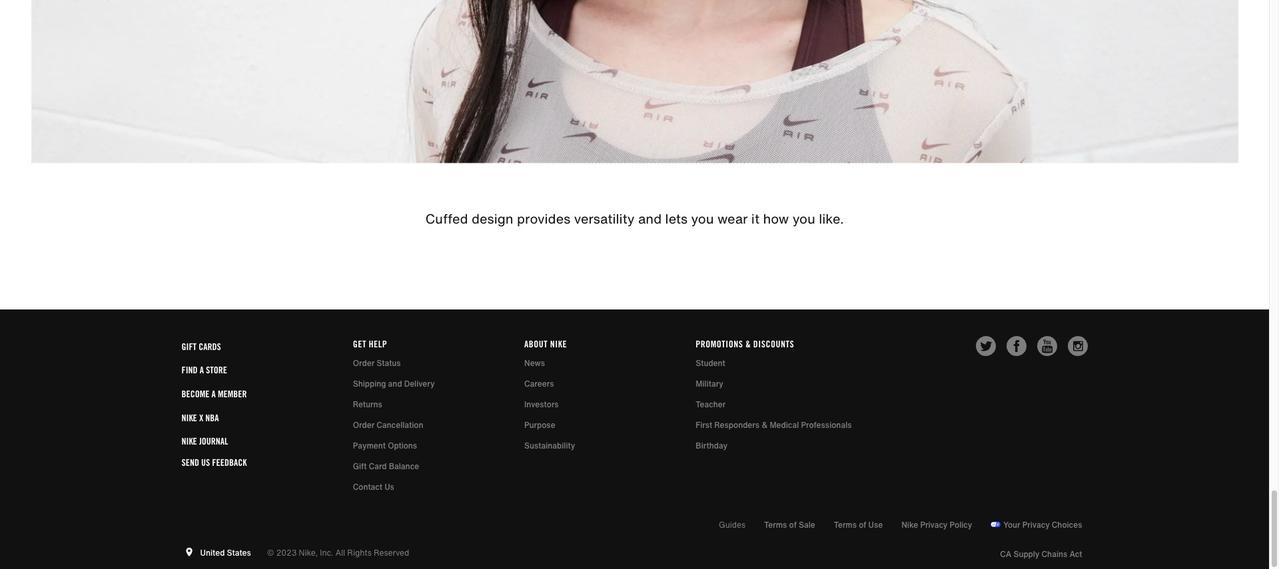 Task type: describe. For each thing, give the bounding box(es) containing it.
nike,
[[299, 548, 318, 559]]

lets
[[666, 209, 688, 228]]

0 horizontal spatial &
[[746, 339, 751, 350]]

balance
[[389, 461, 419, 472]]

0 vertical spatial and
[[639, 209, 662, 228]]

1 vertical spatial nike
[[902, 520, 919, 531]]

careers
[[525, 378, 554, 390]]

purpose link
[[525, 420, 556, 431]]

promotions & discounts link
[[696, 339, 795, 350]]

store
[[206, 366, 227, 376]]

terms of use
[[834, 520, 883, 531]]

use
[[869, 520, 883, 531]]

instagram image
[[1068, 336, 1088, 356]]

chains
[[1042, 549, 1068, 560]]

ca supply chains act
[[1001, 549, 1083, 560]]

guides
[[719, 520, 746, 531]]

privacy for nike
[[921, 520, 948, 531]]

delivery
[[404, 378, 435, 390]]

us
[[201, 458, 210, 469]]

twitter image
[[976, 336, 996, 356]]

nike journal
[[182, 437, 228, 448]]

military link
[[696, 378, 724, 390]]

get
[[353, 339, 367, 350]]

become
[[182, 389, 210, 400]]

facebook image
[[1007, 336, 1027, 356]]

feedback
[[212, 458, 247, 469]]

returns link
[[353, 399, 383, 410]]

order status link
[[353, 358, 401, 369]]

payment
[[353, 440, 386, 452]]

versatility
[[574, 209, 635, 228]]

nike privacy policy link
[[897, 511, 978, 540]]

gift
[[182, 342, 197, 352]]

birthday
[[696, 440, 728, 452]]

us
[[385, 482, 395, 493]]

shipping and delivery link
[[353, 378, 435, 390]]

your privacy choices
[[1004, 520, 1083, 531]]

teacher
[[696, 399, 726, 410]]

united
[[200, 548, 225, 559]]

card
[[369, 461, 387, 472]]

payment options link
[[353, 440, 417, 452]]

nike x nba link
[[182, 413, 219, 424]]

status
[[377, 358, 401, 369]]

sale
[[799, 520, 816, 531]]

gift card balance link
[[353, 461, 419, 472]]

x
[[199, 413, 203, 424]]

©
[[267, 548, 274, 559]]

shipping
[[353, 378, 386, 390]]

become a member
[[182, 389, 247, 400]]

order for order cancellation
[[353, 420, 375, 431]]

ca
[[1001, 549, 1012, 560]]

about
[[525, 339, 548, 350]]

a for find
[[200, 366, 204, 376]]

help
[[369, 339, 387, 350]]

cards
[[199, 342, 221, 352]]

first responders & medical professionals
[[696, 420, 852, 431]]

wear
[[718, 209, 748, 228]]

birthday link
[[696, 440, 728, 452]]

nba
[[205, 413, 219, 424]]

send us feedback button
[[182, 455, 247, 471]]

send us feedback
[[182, 458, 247, 469]]

find a store link
[[182, 366, 227, 376]]

terms of sale link
[[759, 511, 821, 540]]

0 horizontal spatial and
[[388, 378, 402, 390]]

rights
[[348, 548, 372, 559]]

united states link
[[183, 548, 257, 559]]

choices
[[1052, 520, 1083, 531]]

terms for terms of use
[[834, 520, 857, 531]]

terms for terms of sale
[[765, 520, 788, 531]]

about nike link
[[525, 339, 567, 350]]

returns
[[353, 399, 383, 410]]

your privacy choices link
[[986, 511, 1088, 540]]

states
[[227, 548, 251, 559]]

nike x nba
[[182, 413, 219, 424]]

journal
[[199, 437, 228, 448]]

responders
[[715, 420, 760, 431]]

contact
[[353, 482, 383, 493]]

© 2023 nike, inc. all rights reserved
[[267, 548, 409, 559]]

shipping and delivery
[[353, 378, 435, 390]]



Task type: vqa. For each thing, say whether or not it's contained in the screenshot.
for within We process and deliver orders Monday-Friday (excluding holidays). Saturday and/or Sunday deliveries may be available for some orders.
no



Task type: locate. For each thing, give the bounding box(es) containing it.
0 vertical spatial a
[[200, 366, 204, 376]]

order cancellation link
[[353, 420, 424, 431]]

cancellation
[[377, 420, 424, 431]]

of for use
[[859, 520, 867, 531]]

privacy inside nike privacy policy link
[[921, 520, 948, 531]]

professionals
[[802, 420, 852, 431]]

2 nike from the top
[[182, 437, 197, 448]]

privacy inside your privacy choices link
[[1023, 520, 1050, 531]]

a for become
[[212, 389, 216, 400]]

student
[[696, 358, 726, 369]]

investors
[[525, 399, 559, 410]]

2 privacy from the left
[[1023, 520, 1050, 531]]

terms left use
[[834, 520, 857, 531]]

nike privacy policy
[[902, 520, 973, 531]]

news link
[[525, 358, 545, 369]]

sustainability link
[[525, 440, 575, 452]]

military
[[696, 378, 724, 390]]

1 nike from the top
[[182, 413, 197, 424]]

cuffed design provides versatility and lets you wear it how you like.
[[426, 209, 844, 228]]

first responders & medical professionals link
[[696, 420, 852, 431]]

1 vertical spatial a
[[212, 389, 216, 400]]

discounts
[[754, 339, 795, 350]]

and down status
[[388, 378, 402, 390]]

policy
[[950, 520, 973, 531]]

how
[[764, 209, 789, 228]]

gift
[[353, 461, 367, 472]]

privacy
[[921, 520, 948, 531], [1023, 520, 1050, 531]]

1 horizontal spatial you
[[793, 209, 816, 228]]

you
[[692, 209, 714, 228], [793, 209, 816, 228]]

nike right use
[[902, 520, 919, 531]]

become a member link
[[182, 389, 247, 400]]

1 vertical spatial order
[[353, 420, 375, 431]]

contact us
[[353, 482, 395, 493]]

1 horizontal spatial a
[[212, 389, 216, 400]]

1 terms from the left
[[765, 520, 788, 531]]

1 vertical spatial nike
[[182, 437, 197, 448]]

purpose
[[525, 420, 556, 431]]

you right lets
[[692, 209, 714, 228]]

find a store
[[182, 366, 227, 376]]

1 of from the left
[[790, 520, 797, 531]]

reserved
[[374, 548, 409, 559]]

order down returns link
[[353, 420, 375, 431]]

terms of sale
[[765, 520, 816, 531]]

guides button
[[714, 511, 751, 540]]

cuffed
[[426, 209, 468, 228]]

1 horizontal spatial privacy
[[1023, 520, 1050, 531]]

a
[[200, 366, 204, 376], [212, 389, 216, 400]]

0 vertical spatial &
[[746, 339, 751, 350]]

nike for nike x nba
[[182, 413, 197, 424]]

& left medical
[[762, 420, 768, 431]]

like.
[[819, 209, 844, 228]]

of left use
[[859, 520, 867, 531]]

united states
[[200, 548, 251, 559]]

nike
[[550, 339, 567, 350], [902, 520, 919, 531]]

a right 'become'
[[212, 389, 216, 400]]

1 horizontal spatial terms
[[834, 520, 857, 531]]

supply
[[1014, 549, 1040, 560]]

0 vertical spatial nike
[[550, 339, 567, 350]]

member
[[218, 389, 247, 400]]

gift cards link
[[182, 342, 221, 352]]

sustainability
[[525, 440, 575, 452]]

0 horizontal spatial a
[[200, 366, 204, 376]]

1 horizontal spatial of
[[859, 520, 867, 531]]

promotions
[[696, 339, 744, 350]]

of for sale
[[790, 520, 797, 531]]

privacy right your
[[1023, 520, 1050, 531]]

order status
[[353, 358, 401, 369]]

1 privacy from the left
[[921, 520, 948, 531]]

contact us link
[[353, 482, 395, 493]]

1 horizontal spatial &
[[762, 420, 768, 431]]

investors link
[[525, 399, 559, 410]]

youtube image
[[1038, 336, 1058, 356]]

2 you from the left
[[793, 209, 816, 228]]

a right "find"
[[200, 366, 204, 376]]

1 horizontal spatial nike
[[902, 520, 919, 531]]

student link
[[696, 358, 726, 369]]

provides
[[517, 209, 571, 228]]

2 terms from the left
[[834, 520, 857, 531]]

find
[[182, 366, 198, 376]]

menu bar
[[227, 0, 1043, 3]]

1 vertical spatial &
[[762, 420, 768, 431]]

send
[[182, 458, 199, 469]]

order cancellation
[[353, 420, 424, 431]]

0 horizontal spatial of
[[790, 520, 797, 531]]

2 of from the left
[[859, 520, 867, 531]]

gift cards
[[182, 342, 221, 352]]

order for order status
[[353, 358, 375, 369]]

nike left the x
[[182, 413, 197, 424]]

it
[[752, 209, 760, 228]]

0 horizontal spatial privacy
[[921, 520, 948, 531]]

act
[[1070, 549, 1083, 560]]

order down get
[[353, 358, 375, 369]]

medical
[[770, 420, 799, 431]]

nike journal link
[[182, 437, 228, 448]]

& left 'discounts'
[[746, 339, 751, 350]]

about nike
[[525, 339, 567, 350]]

get help link
[[353, 339, 387, 350]]

privacy left policy on the right bottom of page
[[921, 520, 948, 531]]

inc.
[[320, 548, 333, 559]]

2023
[[276, 548, 297, 559]]

&
[[746, 339, 751, 350], [762, 420, 768, 431]]

0 horizontal spatial terms
[[765, 520, 788, 531]]

your privacy choices image
[[992, 519, 1002, 528]]

design
[[472, 209, 514, 228]]

1 horizontal spatial and
[[639, 209, 662, 228]]

you left the "like."
[[793, 209, 816, 228]]

0 vertical spatial order
[[353, 358, 375, 369]]

1 vertical spatial and
[[388, 378, 402, 390]]

nike up send
[[182, 437, 197, 448]]

your
[[1004, 520, 1021, 531]]

terms of use link
[[829, 511, 889, 540]]

careers link
[[525, 378, 554, 390]]

0 horizontal spatial nike
[[550, 339, 567, 350]]

privacy for your
[[1023, 520, 1050, 531]]

of left sale
[[790, 520, 797, 531]]

ca supply chains act link
[[995, 540, 1088, 570]]

and left lets
[[639, 209, 662, 228]]

nike right about
[[550, 339, 567, 350]]

nike for nike journal
[[182, 437, 197, 448]]

news
[[525, 358, 545, 369]]

0 horizontal spatial you
[[692, 209, 714, 228]]

1 order from the top
[[353, 358, 375, 369]]

gift card balance
[[353, 461, 419, 472]]

all
[[336, 548, 345, 559]]

and
[[639, 209, 662, 228], [388, 378, 402, 390]]

0 vertical spatial nike
[[182, 413, 197, 424]]

get help
[[353, 339, 387, 350]]

terms left sale
[[765, 520, 788, 531]]

1 you from the left
[[692, 209, 714, 228]]

2 order from the top
[[353, 420, 375, 431]]



